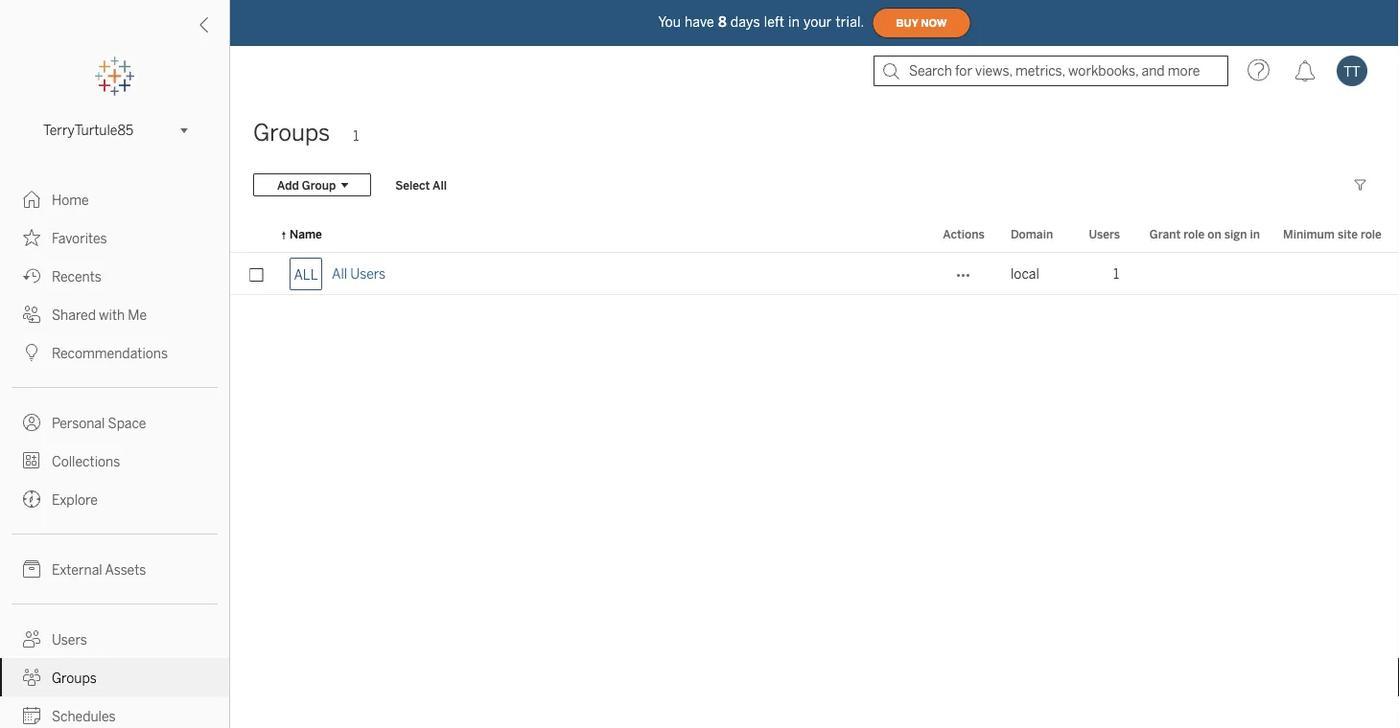 Task type: vqa. For each thing, say whether or not it's contained in the screenshot.
YOUR
yes



Task type: locate. For each thing, give the bounding box(es) containing it.
shared with me
[[52, 307, 147, 323]]

select all
[[395, 178, 447, 192]]

grid containing all users
[[230, 217, 1399, 729]]

days
[[731, 14, 760, 30]]

1 horizontal spatial in
[[1250, 227, 1260, 241]]

cell down minimum site role on the top right
[[1272, 253, 1399, 295]]

8
[[718, 14, 727, 30]]

shared
[[52, 307, 96, 323]]

row containing all users
[[230, 253, 1399, 295]]

cell down grant role on sign in
[[1132, 253, 1272, 295]]

1
[[353, 128, 359, 144], [1113, 266, 1119, 282]]

0 horizontal spatial in
[[788, 14, 800, 30]]

all inside row
[[332, 266, 347, 282]]

in
[[788, 14, 800, 30], [1250, 227, 1260, 241]]

1 horizontal spatial all
[[433, 178, 447, 192]]

1 horizontal spatial 1
[[1113, 266, 1119, 282]]

1 vertical spatial in
[[1250, 227, 1260, 241]]

role
[[1184, 227, 1205, 241], [1361, 227, 1382, 241]]

site
[[1338, 227, 1358, 241]]

all down group
[[332, 266, 347, 282]]

explore link
[[0, 480, 229, 519]]

left
[[764, 14, 785, 30]]

1 vertical spatial groups
[[52, 671, 97, 687]]

0 horizontal spatial groups
[[52, 671, 97, 687]]

assets
[[105, 562, 146, 578]]

cell
[[1132, 253, 1272, 295], [1272, 253, 1399, 295]]

add
[[277, 178, 299, 192]]

role left "on"
[[1184, 227, 1205, 241]]

in right left
[[788, 14, 800, 30]]

personal space link
[[0, 404, 229, 442]]

1 horizontal spatial groups
[[253, 119, 330, 147]]

with
[[99, 307, 125, 323]]

space
[[108, 416, 146, 432]]

1 inside row
[[1113, 266, 1119, 282]]

add group
[[277, 178, 336, 192]]

1 vertical spatial users
[[350, 266, 386, 282]]

main navigation. press the up and down arrow keys to access links. element
[[0, 180, 229, 729]]

1 vertical spatial all
[[332, 266, 347, 282]]

personal
[[52, 416, 105, 432]]

0 vertical spatial 1
[[353, 128, 359, 144]]

grid
[[230, 217, 1399, 729]]

recommendations link
[[0, 334, 229, 372]]

0 horizontal spatial role
[[1184, 227, 1205, 241]]

groups up schedules
[[52, 671, 97, 687]]

0 horizontal spatial users
[[52, 632, 87, 648]]

collections
[[52, 454, 120, 470]]

navigation panel element
[[0, 58, 229, 729]]

home
[[52, 192, 89, 208]]

0 vertical spatial users
[[1089, 227, 1120, 241]]

0 vertical spatial all
[[433, 178, 447, 192]]

1 role from the left
[[1184, 227, 1205, 241]]

1 up add group popup button
[[353, 128, 359, 144]]

2 vertical spatial users
[[52, 632, 87, 648]]

all inside button
[[433, 178, 447, 192]]

you
[[658, 14, 681, 30]]

all right select
[[433, 178, 447, 192]]

add group button
[[253, 174, 371, 197]]

terryturtule85 button
[[35, 119, 194, 142]]

users
[[1089, 227, 1120, 241], [350, 266, 386, 282], [52, 632, 87, 648]]

domain
[[1011, 227, 1053, 241]]

users link
[[0, 620, 229, 659]]

in right sign
[[1250, 227, 1260, 241]]

groups
[[253, 119, 330, 147], [52, 671, 97, 687]]

1 right local at the top right of the page
[[1113, 266, 1119, 282]]

groups up add
[[253, 119, 330, 147]]

1 horizontal spatial role
[[1361, 227, 1382, 241]]

grant
[[1150, 227, 1181, 241]]

1 horizontal spatial users
[[350, 266, 386, 282]]

external assets
[[52, 562, 146, 578]]

role right the site
[[1361, 227, 1382, 241]]

1 vertical spatial 1
[[1113, 266, 1119, 282]]

local
[[1011, 266, 1039, 282]]

all
[[433, 178, 447, 192], [332, 266, 347, 282]]

terryturtule85
[[43, 123, 133, 138]]

0 horizontal spatial all
[[332, 266, 347, 282]]

row
[[230, 253, 1399, 295]]



Task type: describe. For each thing, give the bounding box(es) containing it.
buy now
[[896, 17, 947, 29]]

users inside "link"
[[52, 632, 87, 648]]

users inside row
[[350, 266, 386, 282]]

favorites link
[[0, 219, 229, 257]]

groups link
[[0, 659, 229, 697]]

recents
[[52, 269, 101, 285]]

2 role from the left
[[1361, 227, 1382, 241]]

group
[[302, 178, 336, 192]]

trial.
[[836, 14, 864, 30]]

your
[[804, 14, 832, 30]]

2 cell from the left
[[1272, 253, 1399, 295]]

now
[[921, 17, 947, 29]]

select all button
[[383, 174, 459, 197]]

buy now button
[[872, 8, 971, 38]]

on
[[1208, 227, 1221, 241]]

0 horizontal spatial 1
[[353, 128, 359, 144]]

external
[[52, 562, 102, 578]]

collections link
[[0, 442, 229, 480]]

grant role on sign in
[[1150, 227, 1260, 241]]

recents link
[[0, 257, 229, 295]]

shared with me link
[[0, 295, 229, 334]]

me
[[128, 307, 147, 323]]

you have 8 days left in your trial.
[[658, 14, 864, 30]]

select
[[395, 178, 430, 192]]

2 horizontal spatial users
[[1089, 227, 1120, 241]]

name
[[290, 227, 322, 241]]

groups inside groups link
[[52, 671, 97, 687]]

actions
[[943, 227, 985, 241]]

home link
[[0, 180, 229, 219]]

explore
[[52, 492, 98, 508]]

minimum site role
[[1283, 227, 1382, 241]]

personal space
[[52, 416, 146, 432]]

external assets link
[[0, 550, 229, 589]]

0 vertical spatial groups
[[253, 119, 330, 147]]

schedules
[[52, 709, 116, 725]]

buy
[[896, 17, 918, 29]]

all users link
[[332, 253, 386, 295]]

favorites
[[52, 231, 107, 246]]

1 cell from the left
[[1132, 253, 1272, 295]]

recommendations
[[52, 346, 168, 362]]

all users
[[332, 266, 386, 282]]

0 vertical spatial in
[[788, 14, 800, 30]]

Search for views, metrics, workbooks, and more text field
[[874, 56, 1228, 86]]

schedules link
[[0, 697, 229, 729]]

sign
[[1224, 227, 1247, 241]]

minimum
[[1283, 227, 1335, 241]]

have
[[685, 14, 714, 30]]



